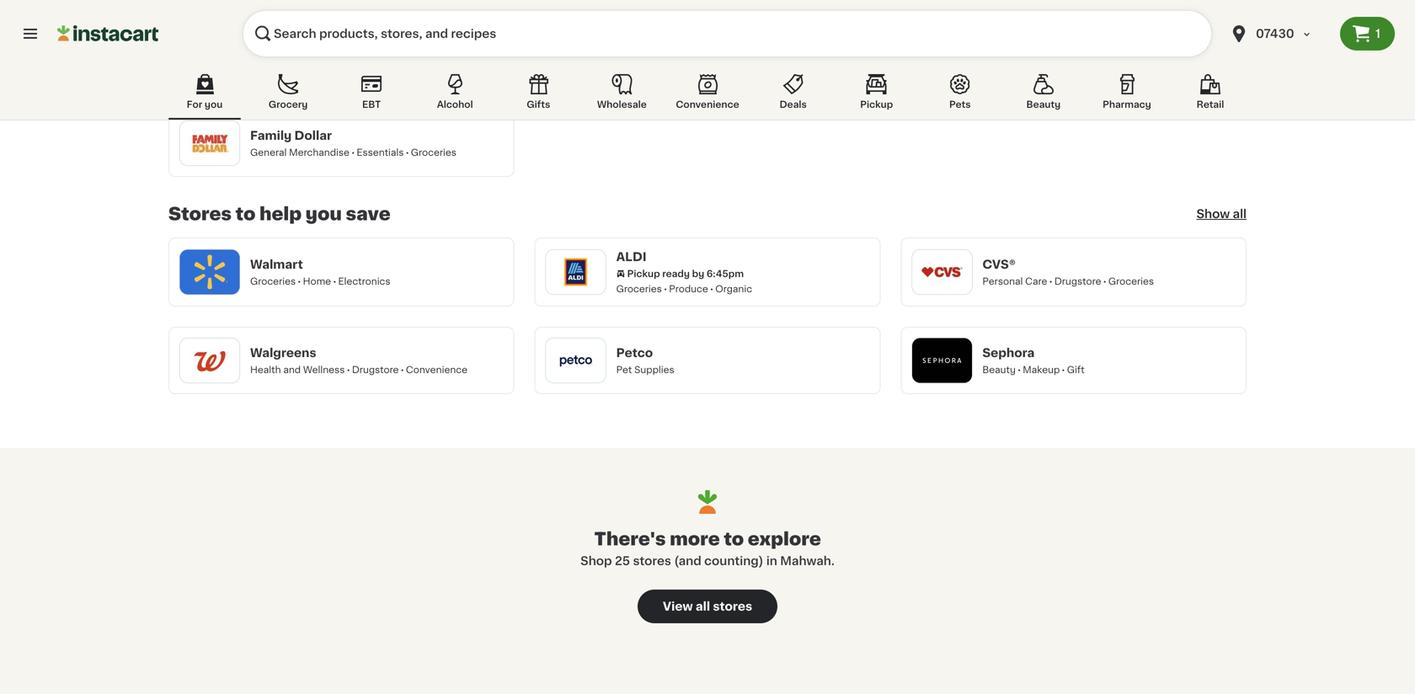 Task type: describe. For each thing, give the bounding box(es) containing it.
general inside family dollar general merchandise essentials groceries
[[250, 148, 287, 157]]

all for view
[[696, 601, 710, 612]]

pickup for pickup available
[[261, 52, 294, 61]]

groceries produce organic
[[616, 284, 752, 294]]

for you
[[187, 100, 223, 109]]

walmart groceries home electronics
[[250, 259, 391, 286]]

uncle
[[250, 18, 286, 30]]

stores to help you save tab panel
[[169, 0, 1247, 394]]

deals button
[[757, 71, 830, 120]]

aldi
[[616, 251, 647, 263]]

and
[[283, 365, 301, 374]]

view all stores button
[[638, 590, 778, 623]]

more
[[670, 530, 720, 548]]

pickup for pickup
[[860, 100, 893, 109]]

available
[[296, 52, 339, 61]]

petco pet supplies
[[616, 347, 675, 374]]

cvs® logo image
[[920, 250, 964, 294]]

family dollar logo image
[[188, 121, 232, 165]]

1
[[1376, 28, 1381, 40]]

view
[[663, 601, 693, 612]]

cvs® personal care drugstore groceries
[[983, 259, 1154, 286]]

dollar
[[294, 130, 332, 142]]

pickup available
[[261, 52, 339, 61]]

supplies
[[634, 365, 675, 374]]

off
[[266, 37, 280, 46]]

essentials inside family dollar general merchandise essentials groceries
[[357, 148, 404, 157]]

beauty inside sephora beauty makeup gift
[[983, 365, 1016, 374]]

home inside walmart groceries home electronics
[[303, 277, 331, 286]]

grocery
[[269, 100, 308, 109]]

holiday
[[282, 37, 319, 46]]

07430 button
[[1229, 10, 1330, 57]]

general merchandise essentials groceries
[[983, 52, 1189, 61]]

giuseppe's
[[289, 18, 359, 30]]

makeup
[[1023, 365, 1060, 374]]

aldi logo image
[[554, 250, 598, 294]]

in
[[767, 555, 778, 567]]

explore
[[748, 530, 821, 548]]

hardware
[[695, 52, 739, 61]]

show
[[1197, 208, 1230, 220]]

pharmacy
[[1103, 100, 1152, 109]]

by
[[692, 269, 704, 278]]

alcohol button
[[419, 71, 491, 120]]

lawn
[[616, 52, 641, 61]]

beauty button
[[1008, 71, 1080, 120]]

stores inside button
[[713, 601, 752, 612]]

instacart image
[[57, 24, 158, 44]]

walgreens health and wellness drugstore convenience
[[250, 347, 468, 374]]

walmart
[[250, 259, 303, 270]]

health
[[250, 365, 281, 374]]

wholesale button
[[586, 71, 658, 120]]

pharmacy button
[[1091, 71, 1163, 120]]

walgreens
[[250, 347, 316, 359]]

groceries inside family dollar general merchandise essentials groceries
[[411, 148, 457, 157]]

care
[[1025, 277, 1048, 286]]

shop
[[581, 555, 612, 567]]

view all stores
[[663, 601, 752, 612]]

pantry
[[275, 67, 306, 76]]

sephora
[[983, 347, 1035, 359]]

garden
[[653, 52, 688, 61]]

petco
[[616, 347, 653, 359]]

walmart logo image
[[188, 250, 232, 294]]

alcohol
[[437, 100, 473, 109]]

pickup ready by 6:45pm
[[627, 269, 744, 278]]

sephora beauty makeup gift
[[983, 347, 1085, 374]]

you inside button
[[205, 100, 223, 109]]

(and
[[674, 555, 702, 567]]

beauty inside button
[[1027, 100, 1061, 109]]

pets
[[950, 100, 971, 109]]

merchandise inside family dollar general merchandise essentials groceries
[[289, 148, 350, 157]]

for you button
[[169, 71, 241, 120]]

there's more to explore shop 25 stores (and counting) in mahwah.
[[581, 530, 835, 567]]

all for show
[[1233, 208, 1247, 220]]

retail button
[[1174, 71, 1247, 120]]

07430
[[1256, 28, 1295, 40]]

07430 button
[[1219, 10, 1340, 57]]

pickup button
[[841, 71, 913, 120]]

family
[[250, 130, 292, 142]]



Task type: vqa. For each thing, say whether or not it's contained in the screenshot.
all within the popup button
yes



Task type: locate. For each thing, give the bounding box(es) containing it.
convenience inside the walgreens health and wellness drugstore convenience
[[406, 365, 468, 374]]

to up counting)
[[724, 530, 744, 548]]

grocery button
[[252, 71, 324, 120]]

convenience inside button
[[676, 100, 739, 109]]

stores down counting)
[[713, 601, 752, 612]]

1 vertical spatial drugstore
[[352, 365, 399, 374]]

0 horizontal spatial beauty
[[983, 365, 1016, 374]]

1 horizontal spatial stores
[[713, 601, 752, 612]]

home left decor
[[746, 52, 775, 61]]

mahwah.
[[780, 555, 835, 567]]

general
[[983, 52, 1019, 61], [250, 148, 287, 157]]

you right for
[[205, 100, 223, 109]]

sephora logo image
[[920, 339, 964, 382]]

general up pets button
[[983, 52, 1019, 61]]

essentials up 24.8
[[321, 37, 370, 46]]

drugstore inside the walgreens health and wellness drugstore convenience
[[352, 365, 399, 374]]

stores
[[169, 205, 232, 223]]

1 horizontal spatial drugstore
[[1055, 277, 1102, 286]]

all inside view all stores button
[[696, 601, 710, 612]]

0 vertical spatial all
[[1233, 208, 1247, 220]]

walgreens logo image
[[188, 339, 232, 382]]

pickup for pickup ready by 6:45pm
[[627, 269, 660, 278]]

stores to help you save
[[169, 205, 391, 223]]

show all button
[[1197, 206, 1247, 222]]

essentials
[[321, 37, 370, 46], [1089, 52, 1136, 61], [357, 148, 404, 157]]

gifts button
[[502, 71, 575, 120]]

groceries inside walmart groceries home electronics
[[250, 277, 296, 286]]

decor
[[777, 52, 806, 61]]

0 vertical spatial beauty
[[1027, 100, 1061, 109]]

0 horizontal spatial to
[[236, 205, 256, 223]]

1 horizontal spatial to
[[724, 530, 744, 548]]

lawn & garden hardware home decor
[[616, 52, 806, 61]]

stores
[[633, 555, 671, 567], [713, 601, 752, 612]]

retail
[[1197, 100, 1224, 109]]

0 vertical spatial stores
[[633, 555, 671, 567]]

pickup down aldi
[[627, 269, 660, 278]]

deals
[[780, 100, 807, 109]]

1 vertical spatial you
[[306, 205, 342, 223]]

view all stores link
[[638, 590, 778, 623]]

2 vertical spatial pickup
[[627, 269, 660, 278]]

0 vertical spatial you
[[205, 100, 223, 109]]

1 horizontal spatial pickup
[[627, 269, 660, 278]]

pickup down off
[[261, 52, 294, 61]]

drugstore right wellness
[[352, 365, 399, 374]]

24.8
[[346, 52, 367, 61]]

pickup left pets
[[860, 100, 893, 109]]

home down walmart
[[303, 277, 331, 286]]

1 vertical spatial convenience
[[406, 365, 468, 374]]

None search field
[[243, 10, 1212, 57]]

1 vertical spatial to
[[724, 530, 744, 548]]

general down the family
[[250, 148, 287, 157]]

&
[[643, 52, 651, 61]]

2 vertical spatial essentials
[[357, 148, 404, 157]]

0 vertical spatial to
[[236, 205, 256, 223]]

gifts
[[527, 100, 550, 109]]

gift
[[1067, 365, 1085, 374]]

for
[[187, 100, 202, 109]]

6:45pm
[[707, 269, 744, 278]]

convenience
[[676, 100, 739, 109], [406, 365, 468, 374]]

mi
[[369, 52, 381, 61]]

to
[[236, 205, 256, 223], [724, 530, 744, 548]]

pickup
[[261, 52, 294, 61], [860, 100, 893, 109], [627, 269, 660, 278]]

0 horizontal spatial general
[[250, 148, 287, 157]]

1 horizontal spatial all
[[1233, 208, 1247, 220]]

2 horizontal spatial pickup
[[860, 100, 893, 109]]

0 vertical spatial general
[[983, 52, 1019, 61]]

save
[[346, 205, 391, 223]]

ready
[[662, 269, 690, 278]]

organic
[[715, 284, 752, 294]]

wellness
[[303, 365, 345, 374]]

pets button
[[924, 71, 997, 120]]

1 vertical spatial general
[[250, 148, 287, 157]]

0 horizontal spatial drugstore
[[352, 365, 399, 374]]

0 horizontal spatial all
[[696, 601, 710, 612]]

there's
[[594, 530, 666, 548]]

to left help
[[236, 205, 256, 223]]

you inside tab panel
[[306, 205, 342, 223]]

0 vertical spatial essentials
[[321, 37, 370, 46]]

counting)
[[704, 555, 764, 567]]

merchandise up beauty button at the top right of the page
[[1022, 52, 1082, 61]]

personal
[[983, 277, 1023, 286]]

0 horizontal spatial convenience
[[406, 365, 468, 374]]

merchandise
[[1022, 52, 1082, 61], [289, 148, 350, 157]]

all right view
[[696, 601, 710, 612]]

1 vertical spatial stores
[[713, 601, 752, 612]]

home
[[746, 52, 775, 61], [303, 277, 331, 286]]

groceries inside cvs® personal care drugstore groceries
[[1109, 277, 1154, 286]]

1 horizontal spatial merchandise
[[1022, 52, 1082, 61]]

produce
[[669, 284, 708, 294]]

to inside stores to help you save tab panel
[[236, 205, 256, 223]]

shop categories tab list
[[169, 71, 1247, 120]]

ebt button
[[335, 71, 408, 120]]

0 vertical spatial pickup
[[261, 52, 294, 61]]

marketplace
[[362, 18, 441, 30]]

all inside show all popup button
[[1233, 208, 1247, 220]]

beauty down sephora
[[983, 365, 1016, 374]]

1 vertical spatial essentials
[[1089, 52, 1136, 61]]

convenience button
[[669, 71, 746, 120]]

help
[[260, 205, 302, 223]]

0 vertical spatial convenience
[[676, 100, 739, 109]]

drugstore right the care
[[1055, 277, 1102, 286]]

25
[[615, 555, 630, 567]]

0 horizontal spatial home
[[303, 277, 331, 286]]

pickup inside 'button'
[[860, 100, 893, 109]]

1 horizontal spatial beauty
[[1027, 100, 1061, 109]]

0 vertical spatial merchandise
[[1022, 52, 1082, 61]]

essentials inside the uncle giuseppe's marketplace $5 off holiday essentials
[[321, 37, 370, 46]]

0 vertical spatial home
[[746, 52, 775, 61]]

to inside there's more to explore shop 25 stores (and counting) in mahwah.
[[724, 530, 744, 548]]

1 horizontal spatial home
[[746, 52, 775, 61]]

stores inside there's more to explore shop 25 stores (and counting) in mahwah.
[[633, 555, 671, 567]]

1 vertical spatial home
[[303, 277, 331, 286]]

groceries
[[1143, 52, 1189, 61], [411, 148, 457, 157], [250, 277, 296, 286], [1109, 277, 1154, 286], [616, 284, 662, 294]]

drugstore
[[1055, 277, 1102, 286], [352, 365, 399, 374]]

1 vertical spatial pickup
[[860, 100, 893, 109]]

$5
[[252, 37, 264, 46]]

ebt
[[362, 100, 381, 109]]

all right show
[[1233, 208, 1247, 220]]

24.8 mi
[[346, 52, 381, 61]]

Search field
[[243, 10, 1212, 57]]

stores right 25 on the bottom of the page
[[633, 555, 671, 567]]

family dollar general merchandise essentials groceries
[[250, 130, 457, 157]]

1 button
[[1340, 17, 1395, 51]]

0 horizontal spatial pickup
[[261, 52, 294, 61]]

1 vertical spatial all
[[696, 601, 710, 612]]

0 horizontal spatial you
[[205, 100, 223, 109]]

0 horizontal spatial stores
[[633, 555, 671, 567]]

drugstore inside cvs® personal care drugstore groceries
[[1055, 277, 1102, 286]]

1 vertical spatial beauty
[[983, 365, 1016, 374]]

show all
[[1197, 208, 1247, 220]]

petco logo image
[[554, 339, 598, 382]]

0 vertical spatial drugstore
[[1055, 277, 1102, 286]]

you right help
[[306, 205, 342, 223]]

essentials up pharmacy button
[[1089, 52, 1136, 61]]

1 horizontal spatial general
[[983, 52, 1019, 61]]

1 horizontal spatial convenience
[[676, 100, 739, 109]]

uncle giuseppe's marketplace $5 off holiday essentials
[[250, 18, 441, 46]]

1 horizontal spatial you
[[306, 205, 342, 223]]

beauty down general merchandise essentials groceries at the top of the page
[[1027, 100, 1061, 109]]

electronics
[[338, 277, 391, 286]]

you
[[205, 100, 223, 109], [306, 205, 342, 223]]

merchandise down dollar
[[289, 148, 350, 157]]

beauty
[[1027, 100, 1061, 109], [983, 365, 1016, 374]]

cvs®
[[983, 259, 1016, 270]]

0 horizontal spatial merchandise
[[289, 148, 350, 157]]

pet
[[616, 365, 632, 374]]

1 vertical spatial merchandise
[[289, 148, 350, 157]]

essentials down ebt in the left top of the page
[[357, 148, 404, 157]]

wholesale
[[597, 100, 647, 109]]



